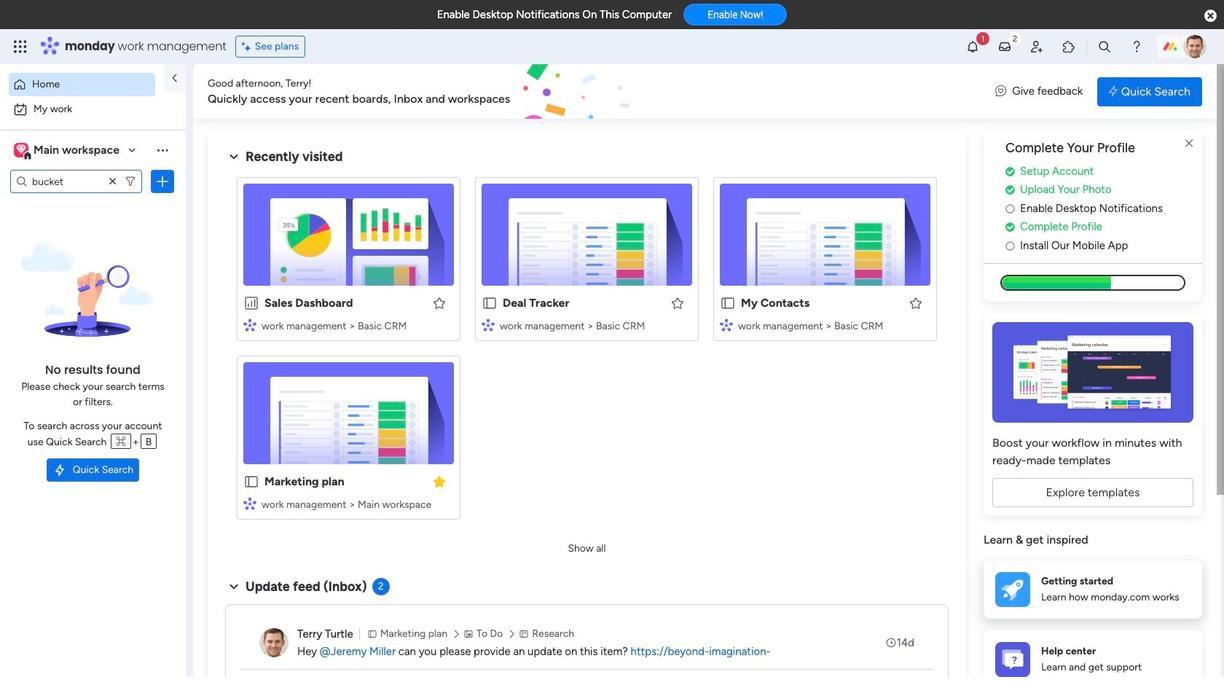 Task type: vqa. For each thing, say whether or not it's contained in the screenshot.
1st component icon from right
no



Task type: describe. For each thing, give the bounding box(es) containing it.
public board image
[[482, 295, 498, 311]]

close update feed (inbox) image
[[225, 578, 243, 596]]

help center element
[[984, 631, 1203, 677]]

invite members image
[[1030, 39, 1045, 54]]

add to favorites image for rightmost public board image
[[909, 296, 924, 310]]

getting started element
[[984, 561, 1203, 619]]

check circle image
[[1006, 185, 1016, 196]]

public dashboard image
[[244, 295, 260, 311]]

options image
[[155, 174, 170, 189]]

add to favorites image for public dashboard icon
[[432, 296, 447, 310]]

templates image image
[[997, 322, 1190, 423]]

circle o image
[[1006, 203, 1016, 214]]

dapulse x slim image
[[1181, 135, 1199, 152]]

1 workspace image from the left
[[14, 142, 28, 158]]

select product image
[[13, 39, 28, 54]]

circle o image
[[1006, 240, 1016, 251]]

v2 bolt switch image
[[1110, 83, 1118, 100]]

terry turtle image
[[1184, 35, 1207, 58]]

clear search image
[[106, 174, 120, 189]]

dapulse close image
[[1205, 9, 1218, 23]]

monday marketplace image
[[1062, 39, 1077, 54]]

1 check circle image from the top
[[1006, 166, 1016, 177]]



Task type: locate. For each thing, give the bounding box(es) containing it.
0 horizontal spatial public board image
[[244, 474, 260, 490]]

Search in workspace field
[[31, 173, 104, 190]]

add to favorites image
[[432, 296, 447, 310], [671, 296, 685, 310], [909, 296, 924, 310]]

public board image
[[720, 295, 736, 311], [244, 474, 260, 490]]

0 horizontal spatial add to favorites image
[[432, 296, 447, 310]]

check circle image
[[1006, 166, 1016, 177], [1006, 222, 1016, 233]]

1 option from the top
[[9, 73, 155, 96]]

check circle image up check circle image
[[1006, 166, 1016, 177]]

remove from favorites image
[[432, 474, 447, 489]]

terry turtle image
[[260, 628, 289, 658]]

1 vertical spatial check circle image
[[1006, 222, 1016, 233]]

option
[[9, 73, 155, 96], [9, 98, 177, 121]]

workspace selection element
[[14, 141, 122, 160]]

close recently visited image
[[225, 148, 243, 166]]

2 workspace image from the left
[[16, 142, 26, 158]]

0 vertical spatial public board image
[[720, 295, 736, 311]]

1 horizontal spatial public board image
[[720, 295, 736, 311]]

search everything image
[[1098, 39, 1113, 54]]

1 vertical spatial public board image
[[244, 474, 260, 490]]

2 element
[[372, 578, 390, 596]]

see plans image
[[242, 39, 255, 55]]

filters image
[[125, 176, 136, 187]]

help image
[[1130, 39, 1145, 54]]

2 option from the top
[[9, 98, 177, 121]]

add to favorites image for public board icon
[[671, 296, 685, 310]]

workspace options image
[[155, 143, 170, 157]]

2 check circle image from the top
[[1006, 222, 1016, 233]]

2 image
[[1009, 30, 1022, 46]]

1 vertical spatial option
[[9, 98, 177, 121]]

update feed image
[[998, 39, 1013, 54]]

workspace image
[[14, 142, 28, 158], [16, 142, 26, 158]]

check circle image down circle o icon
[[1006, 222, 1016, 233]]

1 horizontal spatial add to favorites image
[[671, 296, 685, 310]]

1 add to favorites image from the left
[[432, 296, 447, 310]]

2 horizontal spatial add to favorites image
[[909, 296, 924, 310]]

0 vertical spatial option
[[9, 73, 155, 96]]

0 vertical spatial check circle image
[[1006, 166, 1016, 177]]

quick search results list box
[[225, 166, 949, 537]]

2 add to favorites image from the left
[[671, 296, 685, 310]]

notifications image
[[966, 39, 981, 54]]

v2 user feedback image
[[996, 83, 1007, 100]]

3 add to favorites image from the left
[[909, 296, 924, 310]]

1 image
[[977, 30, 990, 46]]



